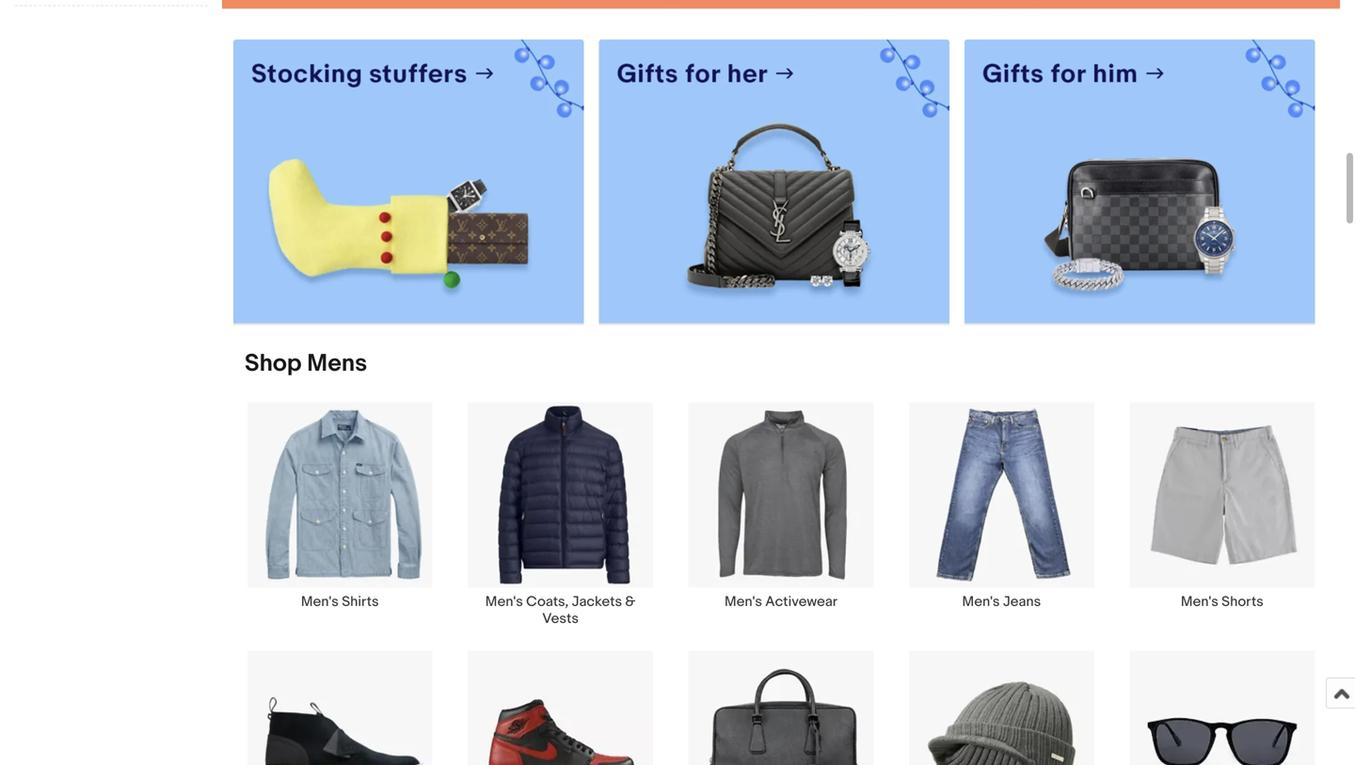 Task type: describe. For each thing, give the bounding box(es) containing it.
men's shirts
[[301, 594, 379, 611]]

men's coats, jackets & vests link
[[450, 402, 671, 628]]

vests
[[543, 611, 579, 628]]

activewear
[[766, 594, 838, 611]]

men's shorts
[[1181, 594, 1264, 611]]

men's for men's jeans
[[963, 594, 1000, 611]]

shop
[[245, 349, 302, 379]]

shirts
[[342, 594, 379, 611]]

coats,
[[526, 594, 569, 611]]

none text field gifts for him
[[965, 40, 1316, 325]]

men's activewear
[[725, 594, 838, 611]]

men's shorts link
[[1112, 402, 1333, 611]]

men's jeans
[[963, 594, 1042, 611]]

men's for men's coats, jackets & vests
[[486, 594, 523, 611]]



Task type: vqa. For each thing, say whether or not it's contained in the screenshot.
5th "Men's" from left
yes



Task type: locate. For each thing, give the bounding box(es) containing it.
men's shirts link
[[230, 402, 450, 611]]

gifts for him image
[[965, 40, 1316, 324]]

men's jeans link
[[892, 402, 1112, 611]]

men's coats, jackets & vests
[[486, 594, 636, 628]]

5 men's from the left
[[1181, 594, 1219, 611]]

2 men's from the left
[[486, 594, 523, 611]]

mens
[[307, 349, 367, 379]]

men's left 'coats,'
[[486, 594, 523, 611]]

jeans
[[1003, 594, 1042, 611]]

men's for men's shirts
[[301, 594, 339, 611]]

men's activewear link
[[671, 402, 892, 611]]

4 men's from the left
[[963, 594, 1000, 611]]

men's for men's activewear
[[725, 594, 763, 611]]

1 men's from the left
[[301, 594, 339, 611]]

men's left shirts on the bottom left of page
[[301, 594, 339, 611]]

1 none text field from the left
[[233, 40, 584, 325]]

&
[[626, 594, 636, 611]]

none text field the stocking stuffers
[[233, 40, 584, 325]]

1 horizontal spatial none text field
[[965, 40, 1316, 325]]

0 horizontal spatial none text field
[[233, 40, 584, 325]]

jackets
[[572, 594, 622, 611]]

men's left shorts
[[1181, 594, 1219, 611]]

None text field
[[599, 40, 950, 325]]

list
[[222, 402, 1341, 765]]

men's left activewear at the bottom right of page
[[725, 594, 763, 611]]

2 none text field from the left
[[965, 40, 1316, 325]]

shorts
[[1222, 594, 1264, 611]]

men's for men's shorts
[[1181, 594, 1219, 611]]

men's left the jeans
[[963, 594, 1000, 611]]

shop mens
[[245, 349, 367, 379]]

men's
[[301, 594, 339, 611], [486, 594, 523, 611], [725, 594, 763, 611], [963, 594, 1000, 611], [1181, 594, 1219, 611]]

stocking stuffers image
[[233, 40, 584, 324]]

list containing men's shirts
[[222, 402, 1341, 765]]

3 men's from the left
[[725, 594, 763, 611]]

gifts for her image
[[599, 40, 950, 324]]

None text field
[[233, 40, 584, 325], [965, 40, 1316, 325]]

men's inside men's coats, jackets & vests
[[486, 594, 523, 611]]



